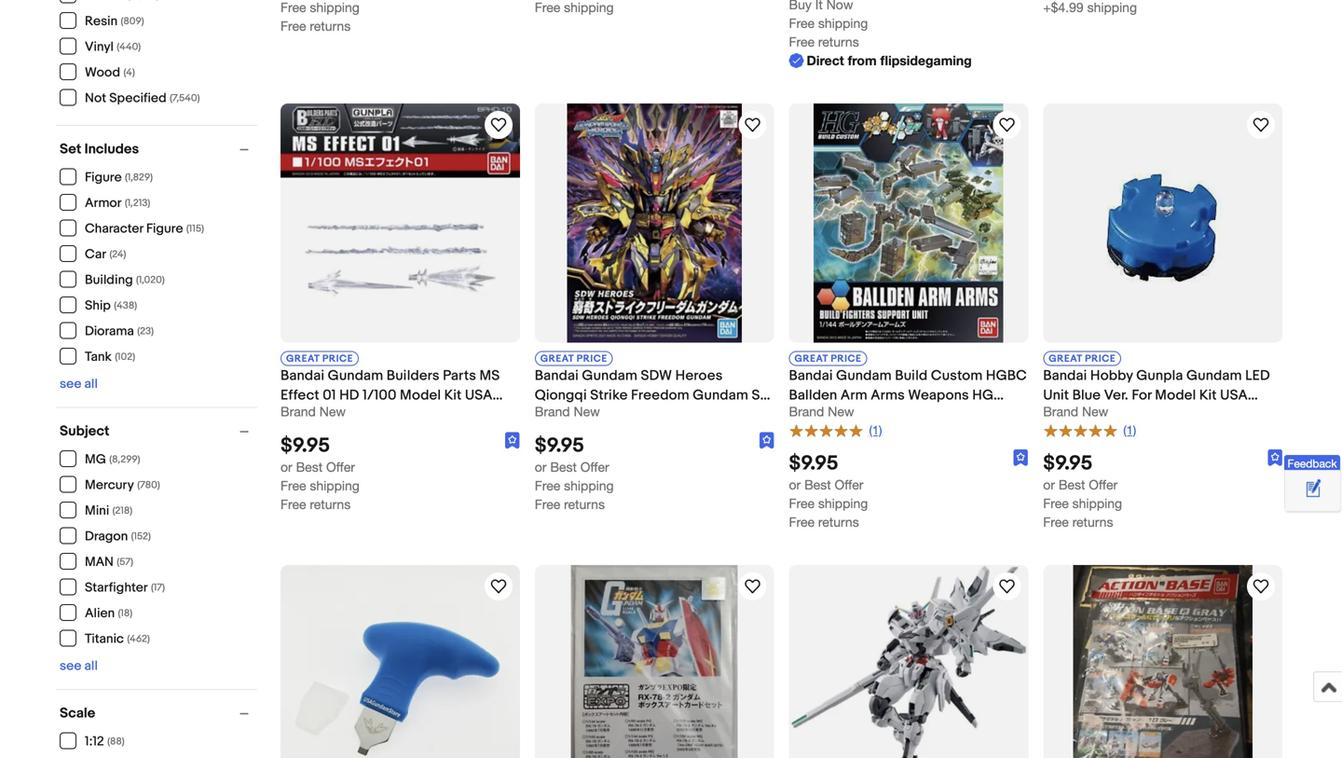 Task type: describe. For each thing, give the bounding box(es) containing it.
see all button for set includes
[[60, 376, 98, 392]]

bandai for strike
[[535, 368, 579, 384]]

ver.
[[1105, 387, 1129, 404]]

bandai gundam builders parts ms effect 01 hd 1/100 model kit usa seller image
[[281, 103, 520, 343]]

armor (1,213)
[[85, 195, 150, 211]]

subject
[[60, 423, 109, 440]]

great for strike
[[541, 353, 574, 365]]

(152)
[[131, 531, 151, 543]]

brand new for bandai gundam builders parts ms effect 01 hd 1/100 model kit usa seller
[[281, 404, 346, 419]]

new bandai rx-78-2 gundam gunpla expo plastic model kit boxart postcard 10 set image
[[571, 565, 738, 758]]

great price bandai gundam builders parts ms effect 01 hd 1/100 model kit usa seller
[[281, 353, 500, 424]]

building
[[85, 272, 133, 288]]

brand for bandai hobby gunpla gundam led unit blue ver. for model kit usa seller
[[1044, 404, 1079, 419]]

figure (1,829)
[[85, 170, 153, 186]]

(438)
[[114, 300, 137, 312]]

bandai gundam build custom hgbc ballden arm arms weapons hg 1/144 model kit usa link
[[789, 366, 1029, 424]]

great price button for bandai hobby gunpla gundam led unit blue ver. for model kit usa seller
[[1044, 350, 1122, 366]]

great price button for bandai gundam sdw heroes qiongqi strike freedom gundam sd model kit usa seller
[[535, 350, 613, 366]]

new for bandai gundam builders parts ms effect 01 hd 1/100 model kit usa seller
[[320, 404, 346, 419]]

led
[[1246, 368, 1271, 384]]

dragon (152)
[[85, 529, 151, 545]]

includes
[[84, 141, 139, 158]]

specified
[[109, 90, 167, 106]]

offer down hd
[[326, 459, 355, 475]]

bandai hobby gunpla gundam led unit blue ver. for model kit usa seller heading
[[1044, 368, 1271, 424]]

watch new bandai rx-78-2 gundam gunpla expo plastic model kit boxart postcard 10 set image
[[742, 575, 764, 598]]

seller for strike
[[631, 407, 669, 424]]

(780)
[[137, 479, 160, 491]]

tank
[[85, 349, 112, 365]]

(88)
[[107, 736, 125, 748]]

car (24)
[[85, 247, 126, 263]]

character
[[85, 221, 143, 237]]

resin
[[85, 14, 118, 29]]

titanic (462)
[[85, 631, 150, 647]]

(8,299)
[[109, 454, 140, 466]]

(440)
[[117, 41, 141, 53]]

alien (18)
[[85, 606, 132, 622]]

blue
[[1073, 387, 1101, 404]]

freedom
[[631, 387, 690, 404]]

offer down strike
[[581, 459, 610, 475]]

(1) for arms
[[870, 423, 883, 437]]

great for effect
[[286, 353, 320, 365]]

(1,020)
[[136, 274, 165, 286]]

gundam inside great price bandai hobby gunpla gundam led unit blue ver. for model kit usa seller
[[1187, 368, 1243, 384]]

watch bandai gundam build custom hgbc ballden arm arms weapons hg 1/144 model kit usa image
[[996, 114, 1019, 136]]

1 vertical spatial figure
[[146, 221, 183, 237]]

(102)
[[115, 351, 135, 363]]

great price bandai gundam sdw heroes qiongqi strike freedom gundam sd model kit usa seller
[[535, 353, 771, 424]]

set includes button
[[60, 141, 257, 158]]

or down 1/144
[[789, 477, 801, 492]]

mercury (780)
[[85, 477, 160, 493]]

mg
[[85, 452, 106, 468]]

brand new for bandai gundam sdw heroes qiongqi strike freedom gundam sd model kit usa seller
[[535, 404, 600, 419]]

gundam for arm
[[837, 368, 892, 384]]

(1,213)
[[125, 197, 150, 209]]

see all button for subject
[[60, 658, 98, 674]]

mini
[[85, 503, 109, 519]]

$9.95 down the qiongqi
[[535, 434, 585, 458]]

(17)
[[151, 582, 165, 594]]

not
[[85, 90, 106, 106]]

shipping inside the free shipping free returns direct from flipsidegaming
[[819, 15, 868, 31]]

building (1,020)
[[85, 272, 165, 288]]

Direct from flipsidegaming text field
[[789, 51, 972, 70]]

price for ballden
[[831, 353, 862, 365]]

(809)
[[121, 15, 144, 28]]

character figure (115)
[[85, 221, 204, 237]]

man (57)
[[85, 554, 133, 570]]

or down the qiongqi
[[535, 459, 547, 475]]

tank (102)
[[85, 349, 135, 365]]

build
[[895, 368, 928, 384]]

kit for qiongqi
[[579, 407, 597, 424]]

gunpla
[[1137, 368, 1184, 384]]

strike
[[591, 387, 628, 404]]

builders
[[387, 368, 440, 384]]

starfighter (17)
[[85, 580, 165, 596]]

titanic
[[85, 631, 124, 647]]

gundam for freedom
[[582, 368, 638, 384]]

bandai mobile suit gundam the witch from mercury 1/144 model kit - 2645144 image
[[789, 565, 1029, 758]]

feedback
[[1288, 457, 1338, 470]]

great for unit
[[1049, 353, 1083, 365]]

armor
[[85, 195, 122, 211]]

car
[[85, 247, 106, 263]]

direct
[[807, 53, 845, 68]]

bandai gundam build custom hgbc ballden arm arms weapons hg 1/144 model kit usa heading
[[789, 368, 1027, 424]]

new for bandai gundam build custom hgbc ballden arm arms weapons hg 1/144 model kit usa
[[828, 404, 855, 419]]

great price button for bandai gundam build custom hgbc ballden arm arms weapons hg 1/144 model kit usa
[[789, 350, 868, 366]]

ms
[[480, 368, 500, 384]]

alien
[[85, 606, 115, 622]]

kit inside great price bandai gundam build custom hgbc ballden arm arms weapons hg 1/144 model kit usa
[[871, 407, 889, 424]]

great price bandai gundam build custom hgbc ballden arm arms weapons hg 1/144 model kit usa
[[789, 353, 1027, 424]]

man
[[85, 554, 114, 570]]

best down effect at the left of page
[[296, 459, 323, 475]]

returns inside the free shipping free returns direct from flipsidegaming
[[819, 34, 860, 49]]

mg (8,299)
[[85, 452, 140, 468]]

mini (218)
[[85, 503, 133, 519]]

(218)
[[112, 505, 133, 517]]

vinyl (440)
[[85, 39, 141, 55]]

diorama (23)
[[85, 324, 154, 339]]

(24)
[[110, 249, 126, 261]]

diorama
[[85, 324, 134, 339]]

bandai for unit
[[1044, 368, 1088, 384]]

(18)
[[118, 608, 132, 620]]

(1) link for seller
[[1044, 421, 1137, 438]]

see all for set includes
[[60, 376, 98, 392]]

1/144
[[789, 407, 823, 424]]

or down effect at the left of page
[[281, 459, 293, 475]]

offer down ver.
[[1089, 477, 1118, 492]]

brand new for bandai hobby gunpla gundam led unit blue ver. for model kit usa seller
[[1044, 404, 1109, 419]]

brand for bandai gundam builders parts ms effect 01 hd 1/100 model kit usa seller
[[281, 404, 316, 419]]

arms
[[871, 387, 905, 404]]

seller for unit
[[1044, 407, 1081, 424]]

watch bandai action base 2 for hg 1/144 gundam model kit (gray) image
[[1251, 575, 1273, 598]]

arm
[[841, 387, 868, 404]]



Task type: vqa. For each thing, say whether or not it's contained in the screenshot.
the Light within the "AlpineSwiss Niko Packable Light Mens Down Alternative Puffer Jacket Bubble Coat New $39.99 Free 2-4 day shipping"
no



Task type: locate. For each thing, give the bounding box(es) containing it.
from
[[848, 53, 877, 68]]

offer
[[326, 459, 355, 475], [581, 459, 610, 475], [835, 477, 864, 492], [1089, 477, 1118, 492]]

bandai gundam sdw heroes qiongqi strike freedom gundam sd model kit usa seller heading
[[535, 368, 771, 424]]

3 price from the left
[[831, 353, 862, 365]]

free returns
[[281, 18, 351, 34]]

2 brand from the left
[[535, 404, 570, 419]]

3 bandai from the left
[[789, 368, 833, 384]]

figure up armor
[[85, 170, 122, 186]]

vinyl
[[85, 39, 114, 55]]

gundam inside great price bandai gundam build custom hgbc ballden arm arms weapons hg 1/144 model kit usa
[[837, 368, 892, 384]]

model down the qiongqi
[[535, 407, 576, 424]]

(1) link for kit
[[789, 421, 883, 438]]

usa inside great price bandai gundam build custom hgbc ballden arm arms weapons hg 1/144 model kit usa
[[892, 407, 920, 424]]

(4)
[[124, 67, 135, 79]]

model inside great price bandai gundam build custom hgbc ballden arm arms weapons hg 1/144 model kit usa
[[827, 407, 868, 424]]

1 see from the top
[[60, 376, 82, 392]]

gundam up strike
[[582, 368, 638, 384]]

seller inside great price bandai gundam builders parts ms effect 01 hd 1/100 model kit usa seller
[[281, 407, 318, 424]]

dragon
[[85, 529, 128, 545]]

best
[[296, 459, 323, 475], [551, 459, 577, 475], [805, 477, 831, 492], [1059, 477, 1086, 492]]

brand for bandai gundam sdw heroes qiongqi strike freedom gundam sd model kit usa seller
[[535, 404, 570, 419]]

4 new from the left
[[1083, 404, 1109, 419]]

usa gundam part separator gundam model kit image
[[281, 565, 520, 758]]

(1) down arms at right
[[870, 423, 883, 437]]

bandai up ballden
[[789, 368, 833, 384]]

price for strike
[[577, 353, 608, 365]]

gundam up hd
[[328, 368, 384, 384]]

for
[[1132, 387, 1152, 404]]

1 vertical spatial all
[[84, 658, 98, 674]]

4 brand from the left
[[1044, 404, 1079, 419]]

usa down arms at right
[[892, 407, 920, 424]]

(23)
[[137, 325, 154, 338]]

not specified (7,540)
[[85, 90, 200, 106]]

4 bandai from the left
[[1044, 368, 1088, 384]]

2 great from the left
[[541, 353, 574, 365]]

1:12 (88)
[[85, 734, 125, 750]]

new for bandai hobby gunpla gundam led unit blue ver. for model kit usa seller
[[1083, 404, 1109, 419]]

1 great price button from the left
[[281, 350, 359, 366]]

kit inside great price bandai gundam sdw heroes qiongqi strike freedom gundam sd model kit usa seller
[[579, 407, 597, 424]]

4 great price button from the left
[[1044, 350, 1122, 366]]

gundam left led
[[1187, 368, 1243, 384]]

kit inside great price bandai gundam builders parts ms effect 01 hd 1/100 model kit usa seller
[[444, 387, 462, 404]]

seller inside great price bandai gundam sdw heroes qiongqi strike freedom gundam sd model kit usa seller
[[631, 407, 669, 424]]

see all down tank
[[60, 376, 98, 392]]

1 horizontal spatial seller
[[631, 407, 669, 424]]

bandai gundam builders parts ms effect 01 hd 1/100 model kit usa seller heading
[[281, 368, 503, 424]]

$9.95 down 1/144
[[789, 451, 839, 475]]

usa inside great price bandai hobby gunpla gundam led unit blue ver. for model kit usa seller
[[1221, 387, 1248, 404]]

see for set includes
[[60, 376, 82, 392]]

2 seller from the left
[[631, 407, 669, 424]]

2 (1) from the left
[[1124, 423, 1137, 437]]

2 see all button from the top
[[60, 658, 98, 674]]

free shipping free returns direct from flipsidegaming
[[789, 15, 972, 68]]

model down arm
[[827, 407, 868, 424]]

model for sdw
[[535, 407, 576, 424]]

model down builders
[[400, 387, 441, 404]]

bandai up effect at the left of page
[[281, 368, 325, 384]]

1 seller from the left
[[281, 407, 318, 424]]

bandai for effect
[[281, 368, 325, 384]]

1 vertical spatial see all button
[[60, 658, 98, 674]]

price
[[323, 353, 353, 365], [577, 353, 608, 365], [831, 353, 862, 365], [1086, 353, 1116, 365]]

0 vertical spatial figure
[[85, 170, 122, 186]]

watch usa gundam part separator gundam model kit image
[[487, 575, 510, 598]]

ship
[[85, 298, 111, 314]]

great price button
[[281, 350, 359, 366], [535, 350, 613, 366], [789, 350, 868, 366], [1044, 350, 1122, 366]]

price up strike
[[577, 353, 608, 365]]

seller down "freedom"
[[631, 407, 669, 424]]

gundam for 01
[[328, 368, 384, 384]]

model
[[400, 387, 441, 404], [1156, 387, 1197, 404], [535, 407, 576, 424], [827, 407, 868, 424]]

bandai gundam builders parts ms effect 01 hd 1/100 model kit usa seller link
[[281, 366, 520, 424]]

brand left ver.
[[1044, 404, 1079, 419]]

gundam up arm
[[837, 368, 892, 384]]

price for effect
[[323, 353, 353, 365]]

custom
[[931, 368, 983, 384]]

starfighter
[[85, 580, 148, 596]]

price up arm
[[831, 353, 862, 365]]

sdw
[[641, 368, 672, 384]]

3 great price button from the left
[[789, 350, 868, 366]]

great inside great price bandai gundam sdw heroes qiongqi strike freedom gundam sd model kit usa seller
[[541, 353, 574, 365]]

1 vertical spatial see
[[60, 658, 82, 674]]

great price button up 01
[[281, 350, 359, 366]]

2 all from the top
[[84, 658, 98, 674]]

bandai up unit
[[1044, 368, 1088, 384]]

1 (1) link from the left
[[789, 421, 883, 438]]

gundam down heroes
[[693, 387, 749, 404]]

1 bandai from the left
[[281, 368, 325, 384]]

0 horizontal spatial (1)
[[870, 423, 883, 437]]

bandai inside great price bandai gundam sdw heroes qiongqi strike freedom gundam sd model kit usa seller
[[535, 368, 579, 384]]

bandai inside great price bandai gundam build custom hgbc ballden arm arms weapons hg 1/144 model kit usa
[[789, 368, 833, 384]]

3 brand new from the left
[[789, 404, 855, 419]]

$9.95
[[281, 434, 330, 458], [535, 434, 585, 458], [789, 451, 839, 475], [1044, 451, 1093, 475]]

1 horizontal spatial figure
[[146, 221, 183, 237]]

great inside great price bandai gundam builders parts ms effect 01 hd 1/100 model kit usa seller
[[286, 353, 320, 365]]

effect
[[281, 387, 320, 404]]

see up subject on the left bottom of page
[[60, 376, 82, 392]]

price for unit
[[1086, 353, 1116, 365]]

0 vertical spatial see all button
[[60, 376, 98, 392]]

4 great from the left
[[1049, 353, 1083, 365]]

(1) link
[[789, 421, 883, 438], [1044, 421, 1137, 438]]

1 see all from the top
[[60, 376, 98, 392]]

3 brand from the left
[[789, 404, 825, 419]]

(462)
[[127, 633, 150, 645]]

bandai hobby gunpla gundam led unit blue ver. for model kit usa seller link
[[1044, 366, 1283, 424]]

1 brand from the left
[[281, 404, 316, 419]]

all for subject
[[84, 658, 98, 674]]

bandai gundam sdw heroes qiongqi strike freedom gundam sd model kit usa seller image
[[567, 103, 742, 343]]

seller down unit
[[1044, 407, 1081, 424]]

see all button
[[60, 376, 98, 392], [60, 658, 98, 674]]

bandai gundam build custom hgbc ballden arm arms weapons hg 1/144 model kit usa image
[[814, 103, 1004, 343]]

scale
[[60, 705, 95, 722]]

(1)
[[870, 423, 883, 437], [1124, 423, 1137, 437]]

1 brand new from the left
[[281, 404, 346, 419]]

seller inside great price bandai hobby gunpla gundam led unit blue ver. for model kit usa seller
[[1044, 407, 1081, 424]]

subject button
[[60, 423, 257, 440]]

price inside great price bandai gundam build custom hgbc ballden arm arms weapons hg 1/144 model kit usa
[[831, 353, 862, 365]]

great price button up ballden
[[789, 350, 868, 366]]

best down blue
[[1059, 477, 1086, 492]]

1 horizontal spatial (1) link
[[1044, 421, 1137, 438]]

model for gunpla
[[1156, 387, 1197, 404]]

great inside great price bandai gundam build custom hgbc ballden arm arms weapons hg 1/144 model kit usa
[[795, 353, 829, 365]]

or down unit
[[1044, 477, 1056, 492]]

great price button for bandai gundam builders parts ms effect 01 hd 1/100 model kit usa seller
[[281, 350, 359, 366]]

1/100
[[363, 387, 397, 404]]

brand left 01
[[281, 404, 316, 419]]

usa down led
[[1221, 387, 1248, 404]]

all down titanic
[[84, 658, 98, 674]]

(1) link down blue
[[1044, 421, 1137, 438]]

usa inside great price bandai gundam builders parts ms effect 01 hd 1/100 model kit usa seller
[[465, 387, 493, 404]]

2 new from the left
[[574, 404, 600, 419]]

bandai inside great price bandai hobby gunpla gundam led unit blue ver. for model kit usa seller
[[1044, 368, 1088, 384]]

price inside great price bandai gundam builders parts ms effect 01 hd 1/100 model kit usa seller
[[323, 353, 353, 365]]

brand left strike
[[535, 404, 570, 419]]

3 seller from the left
[[1044, 407, 1081, 424]]

best down 1/144
[[805, 477, 831, 492]]

1 great from the left
[[286, 353, 320, 365]]

price up 01
[[323, 353, 353, 365]]

price up hobby
[[1086, 353, 1116, 365]]

scale button
[[60, 705, 257, 722]]

unit
[[1044, 387, 1070, 404]]

1 see all button from the top
[[60, 376, 98, 392]]

great price bandai hobby gunpla gundam led unit blue ver. for model kit usa seller
[[1044, 353, 1271, 424]]

01
[[323, 387, 336, 404]]

0 vertical spatial all
[[84, 376, 98, 392]]

kit for led
[[1200, 387, 1218, 404]]

all down tank
[[84, 376, 98, 392]]

0 vertical spatial see all
[[60, 376, 98, 392]]

2 horizontal spatial seller
[[1044, 407, 1081, 424]]

or
[[281, 459, 293, 475], [535, 459, 547, 475], [789, 477, 801, 492], [1044, 477, 1056, 492]]

$9.95 down unit
[[1044, 451, 1093, 475]]

bandai
[[281, 368, 325, 384], [535, 368, 579, 384], [789, 368, 833, 384], [1044, 368, 1088, 384]]

1 new from the left
[[320, 404, 346, 419]]

1 vertical spatial see all
[[60, 658, 98, 674]]

1 horizontal spatial (1)
[[1124, 423, 1137, 437]]

offer down arm
[[835, 477, 864, 492]]

4 price from the left
[[1086, 353, 1116, 365]]

2 brand new from the left
[[535, 404, 600, 419]]

usa down ms
[[465, 387, 493, 404]]

model inside great price bandai hobby gunpla gundam led unit blue ver. for model kit usa seller
[[1156, 387, 1197, 404]]

free
[[789, 15, 815, 31], [281, 18, 306, 34], [789, 34, 815, 49], [281, 478, 306, 493], [535, 478, 561, 493], [789, 495, 815, 511], [1044, 495, 1069, 511], [281, 496, 306, 512], [535, 496, 561, 512], [789, 514, 815, 529], [1044, 514, 1069, 529]]

(1) for ver.
[[1124, 423, 1137, 437]]

bandai action base 2 for hg 1/144 gundam model kit (gray) image
[[1074, 565, 1253, 758]]

hgbc
[[987, 368, 1027, 384]]

great up effect at the left of page
[[286, 353, 320, 365]]

model inside great price bandai gundam sdw heroes qiongqi strike freedom gundam sd model kit usa seller
[[535, 407, 576, 424]]

gundam
[[328, 368, 384, 384], [582, 368, 638, 384], [837, 368, 892, 384], [1187, 368, 1243, 384], [693, 387, 749, 404]]

usa for ms
[[465, 387, 493, 404]]

shipping
[[819, 15, 868, 31], [310, 478, 360, 493], [564, 478, 614, 493], [819, 495, 868, 511], [1073, 495, 1123, 511]]

bandai for ballden
[[789, 368, 833, 384]]

set includes
[[60, 141, 139, 158]]

3 new from the left
[[828, 404, 855, 419]]

seller down effect at the left of page
[[281, 407, 318, 424]]

see all button down tank
[[60, 376, 98, 392]]

best down the qiongqi
[[551, 459, 577, 475]]

great price button up the qiongqi
[[535, 350, 613, 366]]

brand right sd
[[789, 404, 825, 419]]

2 bandai from the left
[[535, 368, 579, 384]]

price inside great price bandai hobby gunpla gundam led unit blue ver. for model kit usa seller
[[1086, 353, 1116, 365]]

see for subject
[[60, 658, 82, 674]]

great for ballden
[[795, 353, 829, 365]]

heroes
[[676, 368, 723, 384]]

bandai hobby gunpla gundam led unit blue ver. for model kit usa seller image
[[1044, 103, 1283, 343]]

(115)
[[186, 223, 204, 235]]

great inside great price bandai hobby gunpla gundam led unit blue ver. for model kit usa seller
[[1049, 353, 1083, 365]]

great
[[286, 353, 320, 365], [541, 353, 574, 365], [795, 353, 829, 365], [1049, 353, 1083, 365]]

seller for effect
[[281, 407, 318, 424]]

wood
[[85, 65, 120, 81]]

usa inside great price bandai gundam sdw heroes qiongqi strike freedom gundam sd model kit usa seller
[[600, 407, 628, 424]]

1 all from the top
[[84, 376, 98, 392]]

see
[[60, 376, 82, 392], [60, 658, 82, 674]]

bandai gundam sdw heroes qiongqi strike freedom gundam sd model kit usa seller link
[[535, 366, 774, 424]]

(7,540)
[[170, 92, 200, 104]]

sd
[[752, 387, 771, 404]]

see all for subject
[[60, 658, 98, 674]]

0 vertical spatial see
[[60, 376, 82, 392]]

brand for bandai gundam build custom hgbc ballden arm arms weapons hg 1/144 model kit usa
[[789, 404, 825, 419]]

returns
[[310, 18, 351, 34], [819, 34, 860, 49], [310, 496, 351, 512], [564, 496, 605, 512], [819, 514, 860, 529], [1073, 514, 1114, 529]]

watch bandai gundam builders parts ms effect 01 hd 1/100 model kit usa seller image
[[487, 114, 510, 136]]

figure left (115)
[[146, 221, 183, 237]]

2 (1) link from the left
[[1044, 421, 1137, 438]]

3 great from the left
[[795, 353, 829, 365]]

hobby
[[1091, 368, 1134, 384]]

1:12
[[85, 734, 104, 750]]

watch bandai hobby gunpla gundam led unit blue ver. for model kit usa seller image
[[1251, 114, 1273, 136]]

model inside great price bandai gundam builders parts ms effect 01 hd 1/100 model kit usa seller
[[400, 387, 441, 404]]

price inside great price bandai gundam sdw heroes qiongqi strike freedom gundam sd model kit usa seller
[[577, 353, 608, 365]]

kit inside great price bandai hobby gunpla gundam led unit blue ver. for model kit usa seller
[[1200, 387, 1218, 404]]

usa down strike
[[600, 407, 628, 424]]

gundam inside great price bandai gundam builders parts ms effect 01 hd 1/100 model kit usa seller
[[328, 368, 384, 384]]

hd
[[340, 387, 360, 404]]

0 horizontal spatial (1) link
[[789, 421, 883, 438]]

new for bandai gundam sdw heroes qiongqi strike freedom gundam sd model kit usa seller
[[574, 404, 600, 419]]

see all
[[60, 376, 98, 392], [60, 658, 98, 674]]

watch bandai mobile suit gundam the witch from mercury 1/144 model kit - 2645144 image
[[996, 575, 1019, 598]]

(1) down for
[[1124, 423, 1137, 437]]

2 great price button from the left
[[535, 350, 613, 366]]

1 (1) from the left
[[870, 423, 883, 437]]

0 horizontal spatial figure
[[85, 170, 122, 186]]

kit for ms
[[444, 387, 462, 404]]

usa for led
[[1221, 387, 1248, 404]]

$9.95 down effect at the left of page
[[281, 434, 330, 458]]

all for set includes
[[84, 376, 98, 392]]

bandai up the qiongqi
[[535, 368, 579, 384]]

4 brand new from the left
[[1044, 404, 1109, 419]]

see all down titanic
[[60, 658, 98, 674]]

bandai inside great price bandai gundam builders parts ms effect 01 hd 1/100 model kit usa seller
[[281, 368, 325, 384]]

wood (4)
[[85, 65, 135, 81]]

great price button up hobby
[[1044, 350, 1122, 366]]

2 see all from the top
[[60, 658, 98, 674]]

usa for qiongqi
[[600, 407, 628, 424]]

figure
[[85, 170, 122, 186], [146, 221, 183, 237]]

see all button down titanic
[[60, 658, 98, 674]]

flipsidegaming
[[881, 53, 972, 68]]

0 horizontal spatial seller
[[281, 407, 318, 424]]

brand new for bandai gundam build custom hgbc ballden arm arms weapons hg 1/144 model kit usa
[[789, 404, 855, 419]]

1 price from the left
[[323, 353, 353, 365]]

(1) link down arm
[[789, 421, 883, 438]]

see up scale
[[60, 658, 82, 674]]

2 price from the left
[[577, 353, 608, 365]]

parts
[[443, 368, 476, 384]]

2 see from the top
[[60, 658, 82, 674]]

great up ballden
[[795, 353, 829, 365]]

model for builders
[[400, 387, 441, 404]]

great up unit
[[1049, 353, 1083, 365]]

great up the qiongqi
[[541, 353, 574, 365]]

weapons
[[909, 387, 970, 404]]

watch bandai gundam sdw heroes qiongqi strike freedom gundam sd model kit usa seller image
[[742, 114, 764, 136]]

hg
[[973, 387, 994, 404]]

seller
[[281, 407, 318, 424], [631, 407, 669, 424], [1044, 407, 1081, 424]]

model down gunpla
[[1156, 387, 1197, 404]]

set
[[60, 141, 81, 158]]



